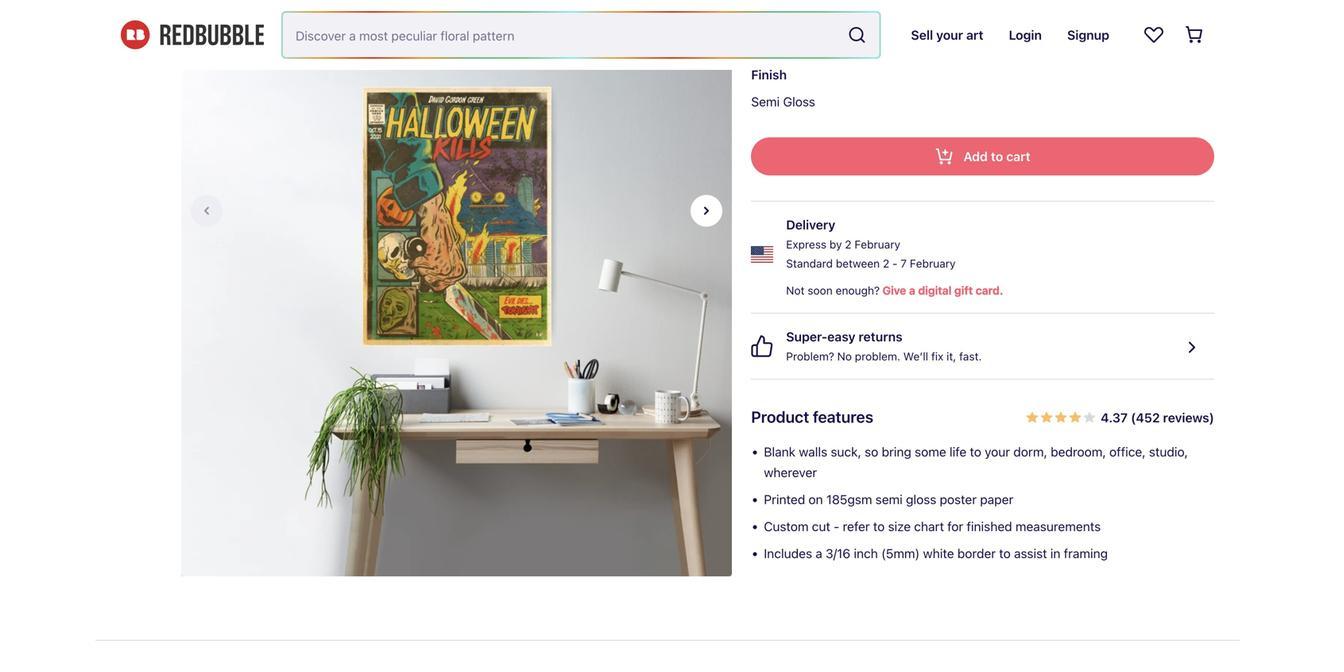 Task type: vqa. For each thing, say whether or not it's contained in the screenshot.
4.37 (452 reviews)
yes



Task type: describe. For each thing, give the bounding box(es) containing it.
fix
[[932, 350, 944, 363]]

4.37 (452 reviews) link
[[1027, 406, 1215, 429]]

between
[[836, 257, 880, 270]]

bedroom,
[[1051, 445, 1107, 460]]

not soon enough? give a digital gift card.
[[787, 284, 1004, 297]]

image 1 of 3 group
[[181, 0, 732, 585]]

includes a 3/16 inch (5mm) white border to assist in framing
[[764, 547, 1108, 562]]

size
[[889, 520, 911, 535]]

custom
[[764, 520, 809, 535]]

reviews)
[[1164, 411, 1215, 426]]

digital
[[919, 284, 952, 297]]

cut
[[812, 520, 831, 535]]

product
[[752, 408, 810, 427]]

printed
[[764, 493, 806, 508]]

enough?
[[836, 284, 880, 297]]

no
[[838, 350, 852, 363]]

suck,
[[831, 445, 862, 460]]

inch
[[854, 547, 878, 562]]

gift
[[955, 284, 973, 297]]

by
[[830, 238, 842, 251]]

4.37
[[1101, 411, 1128, 426]]

1 horizontal spatial 2
[[883, 257, 890, 270]]

features
[[813, 408, 874, 427]]

chart
[[915, 520, 945, 535]]

returns
[[859, 330, 903, 345]]

problem?
[[787, 350, 835, 363]]

semi
[[752, 94, 780, 109]]

0 horizontal spatial a
[[816, 547, 823, 562]]

wherever
[[764, 466, 817, 481]]

Search term search field
[[283, 13, 842, 57]]

give a digital gift card. link
[[880, 281, 1004, 301]]

1 vertical spatial to
[[874, 520, 885, 535]]

finish
[[752, 67, 787, 82]]

delivery
[[787, 217, 836, 233]]

framing
[[1064, 547, 1108, 562]]

life
[[950, 445, 967, 460]]

- inside 'delivery express by 2 february standard between 2 - 7 february'
[[893, 257, 898, 270]]

semi
[[876, 493, 903, 508]]

1 vertical spatial february
[[910, 257, 956, 270]]

give
[[883, 284, 907, 297]]

we'll
[[904, 350, 929, 363]]

so
[[865, 445, 879, 460]]

measurements
[[1016, 520, 1101, 535]]

white
[[924, 547, 955, 562]]

gloss
[[783, 94, 816, 109]]



Task type: locate. For each thing, give the bounding box(es) containing it.
studio,
[[1150, 445, 1189, 460]]

semi gloss
[[752, 94, 816, 109]]

refer
[[843, 520, 870, 535]]

- right cut
[[834, 520, 840, 535]]

redbubble logo image
[[121, 20, 264, 50]]

1 horizontal spatial a
[[910, 284, 916, 297]]

poster
[[940, 493, 977, 508]]

bring
[[882, 445, 912, 460]]

product features
[[752, 408, 874, 427]]

it,
[[947, 350, 957, 363]]

0 horizontal spatial to
[[874, 520, 885, 535]]

walls
[[799, 445, 828, 460]]

None radio
[[752, 0, 903, 1], [752, 7, 906, 39], [752, 0, 903, 1], [752, 7, 906, 39]]

card.
[[976, 284, 1004, 297]]

finished
[[967, 520, 1013, 535]]

february up digital
[[910, 257, 956, 270]]

3/16
[[826, 547, 851, 562]]

to left "assist" at the right bottom of page
[[1000, 547, 1011, 562]]

to for some
[[970, 445, 982, 460]]

0 vertical spatial february
[[855, 238, 901, 251]]

includes
[[764, 547, 813, 562]]

0 vertical spatial 2
[[845, 238, 852, 251]]

paper
[[981, 493, 1014, 508]]

(452
[[1131, 411, 1161, 426]]

for
[[948, 520, 964, 535]]

super-easy returns problem? no problem. we'll fix it, fast.
[[787, 330, 982, 363]]

super-
[[787, 330, 828, 345]]

2
[[845, 238, 852, 251], [883, 257, 890, 270]]

in
[[1051, 547, 1061, 562]]

express
[[787, 238, 827, 251]]

a right give
[[910, 284, 916, 297]]

-
[[893, 257, 898, 270], [834, 520, 840, 535]]

a left 3/16
[[816, 547, 823, 562]]

a
[[910, 284, 916, 297], [816, 547, 823, 562]]

some
[[915, 445, 947, 460]]

to left size
[[874, 520, 885, 535]]

flag of us image
[[752, 244, 774, 266]]

0 vertical spatial -
[[893, 257, 898, 270]]

0 horizontal spatial 2
[[845, 238, 852, 251]]

on
[[809, 493, 823, 508]]

to for white
[[1000, 547, 1011, 562]]

1 horizontal spatial -
[[893, 257, 898, 270]]

fast.
[[960, 350, 982, 363]]

your
[[985, 445, 1011, 460]]

dorm,
[[1014, 445, 1048, 460]]

blank
[[764, 445, 796, 460]]

assist
[[1015, 547, 1048, 562]]

soon
[[808, 284, 833, 297]]

1 horizontal spatial february
[[910, 257, 956, 270]]

2 left 7
[[883, 257, 890, 270]]

0 vertical spatial to
[[970, 445, 982, 460]]

1 horizontal spatial to
[[970, 445, 982, 460]]

None field
[[283, 13, 880, 57]]

border
[[958, 547, 996, 562]]

2 right by
[[845, 238, 852, 251]]

office,
[[1110, 445, 1146, 460]]

7
[[901, 257, 907, 270]]

0 horizontal spatial -
[[834, 520, 840, 535]]

problem.
[[855, 350, 901, 363]]

1 vertical spatial 2
[[883, 257, 890, 270]]

gloss
[[906, 493, 937, 508]]

to inside blank walls suck, so bring some life to your dorm, bedroom, office, studio, wherever
[[970, 445, 982, 460]]

february up between
[[855, 238, 901, 251]]

to right "life"
[[970, 445, 982, 460]]

to
[[970, 445, 982, 460], [874, 520, 885, 535], [1000, 547, 1011, 562]]

february
[[855, 238, 901, 251], [910, 257, 956, 270]]

1 vertical spatial a
[[816, 547, 823, 562]]

2 horizontal spatial to
[[1000, 547, 1011, 562]]

- left 7
[[893, 257, 898, 270]]

delivery express by 2 february standard between 2 - 7 february
[[787, 217, 956, 270]]

1 vertical spatial -
[[834, 520, 840, 535]]

0 horizontal spatial february
[[855, 238, 901, 251]]

185gsm
[[827, 493, 873, 508]]

4.37 (452 reviews)
[[1101, 411, 1215, 426]]

size option group
[[752, 0, 1215, 45]]

standard
[[787, 257, 833, 270]]

easy
[[828, 330, 856, 345]]

0 vertical spatial a
[[910, 284, 916, 297]]

(5mm)
[[882, 547, 920, 562]]

custom cut - refer to size chart for finished measurements
[[764, 520, 1101, 535]]

blank walls suck, so bring some life to your dorm, bedroom, office, studio, wherever
[[764, 445, 1189, 481]]

printed on 185gsm semi gloss poster paper
[[764, 493, 1014, 508]]

2 vertical spatial to
[[1000, 547, 1011, 562]]

not
[[787, 284, 805, 297]]



